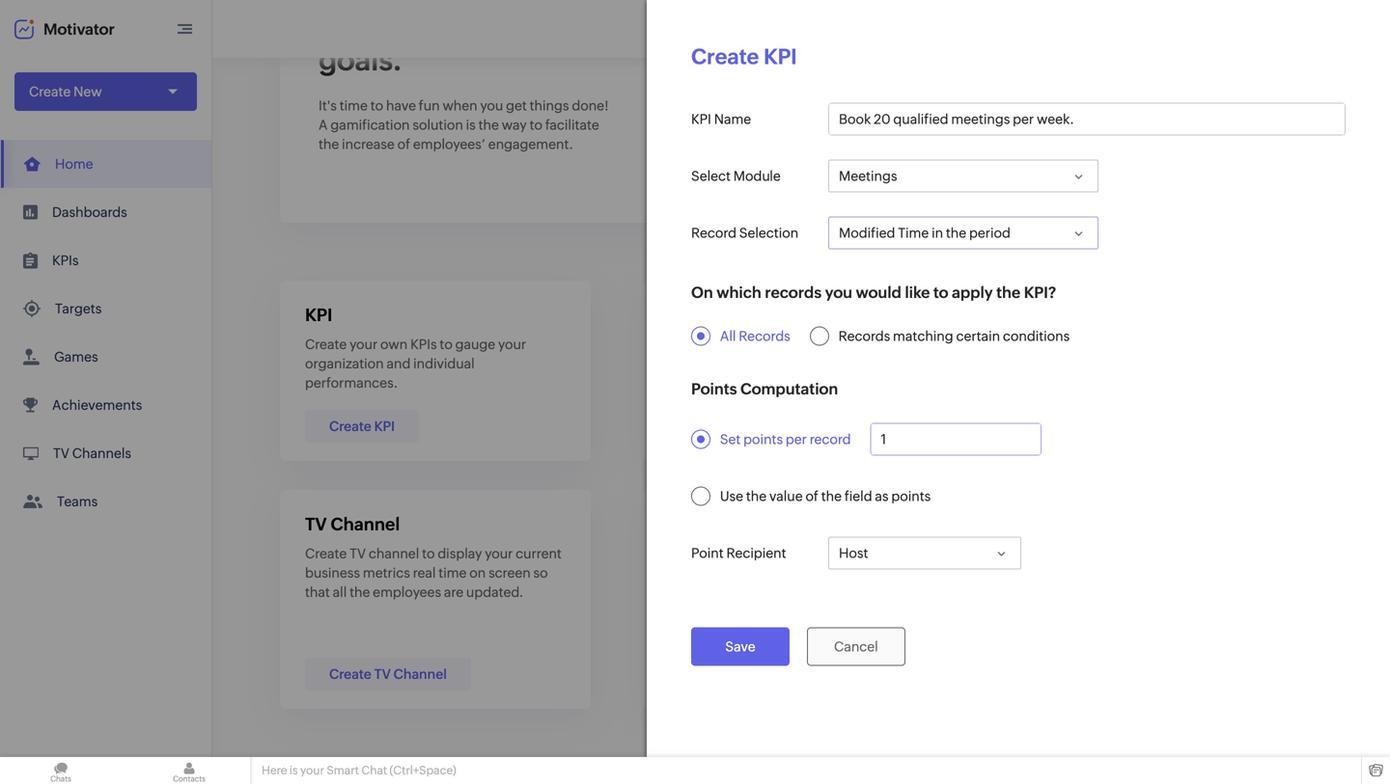 Task type: describe. For each thing, give the bounding box(es) containing it.
real
[[413, 566, 436, 581]]

channel
[[369, 546, 419, 562]]

0 horizontal spatial is
[[290, 765, 298, 778]]

target down points computation
[[737, 419, 777, 434]]

creating
[[1064, 337, 1116, 352]]

modified time in the period
[[839, 225, 1011, 241]]

create tv channel
[[329, 667, 447, 683]]

individuals
[[794, 546, 862, 562]]

target name
[[691, 112, 771, 127]]

motivate
[[1191, 337, 1246, 352]]

tv channels
[[53, 446, 131, 462]]

metrics
[[363, 566, 410, 581]]

dashboards
[[52, 205, 127, 220]]

the right use
[[746, 489, 767, 504]]

user image
[[1330, 14, 1361, 44]]

setting up sales targets help keep you and your sales team focused on achieving your goals for a specific time.
[[668, 337, 928, 391]]

value
[[769, 489, 803, 504]]

a inside it's time to have fun when you get things done! a gamification solution is the way to facilitate the increase of employees' engagement.
[[319, 117, 328, 133]]

to inside to achieve your goals.
[[319, 10, 347, 43]]

help
[[817, 337, 844, 352]]

(ctrl+space)
[[390, 765, 456, 778]]

so
[[533, 566, 548, 581]]

point
[[691, 546, 724, 561]]

time.
[[818, 376, 851, 391]]

organization inside the create your own kpis to gauge your organization and individual performances.
[[305, 356, 384, 372]]

0 vertical spatial create kpi
[[691, 44, 797, 69]]

set for set points per record
[[720, 432, 741, 448]]

set target for
[[691, 282, 778, 298]]

kpi up the performances. on the left
[[305, 306, 332, 325]]

record selection
[[691, 225, 799, 241]]

1 vertical spatial you
[[825, 284, 852, 302]]

chats image
[[0, 758, 122, 785]]

kpi up the select kpi
[[691, 112, 711, 127]]

employees'
[[413, 137, 486, 152]]

create tv channel link
[[305, 658, 471, 691]]

1 cancel from the top
[[834, 569, 878, 584]]

all records
[[720, 329, 791, 344]]

as
[[875, 489, 889, 504]]

would
[[856, 284, 902, 302]]

record
[[810, 432, 851, 448]]

games
[[1119, 337, 1161, 352]]

on inside setting up sales targets help keep you and your sales team focused on achieving your goals for a specific time.
[[848, 356, 864, 372]]

1 vertical spatial channel
[[394, 667, 447, 683]]

screen
[[489, 566, 531, 581]]

create tv channel to display your current business metrics real time on screen so that all the employees are updated.
[[305, 546, 562, 601]]

select for select period
[[691, 225, 731, 241]]

fun
[[419, 98, 440, 113]]

tv inside create tv channel to display your current business metrics real time on screen so that all the employees are updated.
[[350, 546, 366, 562]]

your down up
[[695, 356, 723, 372]]

enthusiastically.
[[1031, 376, 1131, 391]]

employees inside start creating games and motivate your employees to achieve their goals enthusiastically.
[[1031, 356, 1099, 372]]

individual
[[413, 356, 475, 372]]

group
[[737, 546, 775, 562]]

1 records from the left
[[739, 329, 791, 344]]

achievements
[[52, 398, 142, 413]]

save button
[[691, 628, 790, 667]]

kpi?
[[1024, 284, 1056, 302]]

games
[[54, 350, 98, 365]]

display
[[438, 546, 482, 562]]

and inside start creating games and motivate your employees to achieve their goals enthusiastically.
[[1164, 337, 1188, 352]]

like
[[905, 284, 930, 302]]

2 create target from the top
[[692, 419, 777, 434]]

of inside a team is a group of individuals working together to achieve their goal.
[[778, 546, 791, 562]]

per
[[786, 432, 807, 448]]

are
[[444, 585, 464, 601]]

goals.
[[319, 43, 402, 77]]

your inside start creating games and motivate your employees to achieve their goals enthusiastically.
[[1249, 337, 1277, 352]]

which
[[717, 284, 762, 302]]

1 create target from the top
[[691, 44, 827, 69]]

motivator
[[43, 20, 115, 38]]

Host field
[[828, 537, 1022, 570]]

is inside it's time to have fun when you get things done! a gamification solution is the way to facilitate the increase of employees' engagement.
[[466, 117, 476, 133]]

preference.
[[1205, 346, 1283, 363]]

updated.
[[466, 585, 524, 601]]

team inside a team is a group of individuals working together to achieve their goal.
[[680, 546, 712, 562]]

field
[[845, 489, 872, 504]]

modified
[[839, 225, 895, 241]]

time inside create tv channel to display your current business metrics real time on screen so that all the employees are updated.
[[439, 566, 467, 581]]

your down the setting
[[668, 376, 696, 391]]

Meetings field
[[828, 160, 1099, 193]]

goals inside setting up sales targets help keep you and your sales team focused on achieving your goals for a specific time.
[[699, 376, 733, 391]]

engagement.
[[488, 137, 574, 152]]

use the value of the field as points
[[720, 489, 931, 504]]

select module
[[691, 168, 781, 184]]

meetings
[[839, 168, 897, 184]]

conditions
[[1003, 329, 1070, 344]]

target
[[943, 346, 984, 363]]

smart
[[327, 765, 359, 778]]

start
[[1031, 337, 1061, 352]]

2 horizontal spatial on
[[1031, 346, 1048, 363]]

matching
[[893, 329, 954, 344]]

here
[[262, 765, 287, 778]]

time inside it's time to have fun when you get things done! a gamification solution is the way to facilitate the increase of employees' engagement.
[[340, 98, 368, 113]]

0 horizontal spatial create kpi
[[329, 419, 395, 434]]

team
[[737, 667, 771, 683]]

computation
[[741, 380, 838, 398]]

targets
[[770, 337, 814, 352]]

on which records you would like to apply the kpi?
[[691, 284, 1056, 302]]

chat
[[361, 765, 387, 778]]

show this target based on organization hierarchy preference.
[[875, 346, 1283, 363]]

Add Points text field
[[871, 424, 1041, 455]]

1 vertical spatial of
[[806, 489, 819, 504]]

own
[[380, 337, 408, 352]]

and inside the create your own kpis to gauge your organization and individual performances.
[[387, 356, 411, 372]]

for
[[758, 282, 778, 298]]

start creating games and motivate your employees to achieve their goals enthusiastically.
[[1031, 337, 1277, 391]]

a inside a team is a group of individuals working together to achieve their goal.
[[668, 546, 677, 562]]

the left field
[[821, 489, 842, 504]]

this
[[916, 346, 940, 363]]

their inside start creating games and motivate your employees to achieve their goals enthusiastically.
[[1169, 356, 1198, 372]]



Task type: vqa. For each thing, say whether or not it's contained in the screenshot.
Channels at the bottom left
yes



Task type: locate. For each thing, give the bounding box(es) containing it.
set down points
[[720, 432, 741, 448]]

is right here
[[290, 765, 298, 778]]

to inside create tv channel to display your current business metrics real time on screen so that all the employees are updated.
[[422, 546, 435, 562]]

to inside the create your own kpis to gauge your organization and individual performances.
[[440, 337, 453, 352]]

goals down motivate
[[1201, 356, 1235, 372]]

organization up the performances. on the left
[[305, 356, 384, 372]]

of right value
[[806, 489, 819, 504]]

0 horizontal spatial team
[[680, 546, 712, 562]]

selection
[[739, 225, 799, 241]]

2 vertical spatial is
[[290, 765, 298, 778]]

0 horizontal spatial time
[[340, 98, 368, 113]]

your up the screen
[[485, 546, 513, 562]]

1 horizontal spatial of
[[778, 546, 791, 562]]

tv channel
[[305, 515, 400, 535]]

1 cancel button from the top
[[807, 557, 905, 596]]

to up individual
[[440, 337, 453, 352]]

the down it's
[[319, 137, 339, 152]]

recipient
[[727, 546, 786, 561]]

points
[[744, 432, 783, 448], [892, 489, 931, 504]]

0 vertical spatial points
[[744, 432, 783, 448]]

2 name from the left
[[734, 112, 771, 127]]

0 vertical spatial time
[[340, 98, 368, 113]]

create new
[[29, 84, 102, 99]]

create kpi up target name
[[691, 44, 797, 69]]

0 horizontal spatial a
[[319, 117, 328, 133]]

0 horizontal spatial points
[[744, 432, 783, 448]]

of right the group
[[778, 546, 791, 562]]

0 horizontal spatial achieve
[[353, 10, 460, 43]]

1 horizontal spatial a
[[756, 376, 763, 391]]

targets
[[55, 301, 102, 317]]

2 cancel from the top
[[834, 640, 878, 655]]

goals inside start creating games and motivate your employees to achieve their goals enthusiastically.
[[1201, 356, 1235, 372]]

2 horizontal spatial and
[[1164, 337, 1188, 352]]

of right increase
[[397, 137, 410, 152]]

the right all
[[350, 585, 370, 601]]

all
[[333, 585, 347, 601]]

create target
[[691, 44, 827, 69], [692, 419, 777, 434]]

1 vertical spatial sales
[[726, 356, 757, 372]]

home
[[55, 156, 93, 172]]

is up together
[[715, 546, 725, 562]]

a right for at the right top of page
[[756, 376, 763, 391]]

None text field
[[829, 104, 1345, 135]]

1 vertical spatial create target
[[692, 419, 777, 434]]

achieve inside to achieve your goals.
[[353, 10, 460, 43]]

points computation
[[691, 380, 838, 398]]

their down individuals
[[793, 566, 822, 581]]

kpi up target name
[[764, 44, 797, 69]]

kpi up record selection on the top of the page
[[734, 168, 754, 184]]

0 horizontal spatial a
[[727, 546, 735, 562]]

2 horizontal spatial of
[[806, 489, 819, 504]]

1 name from the left
[[714, 112, 751, 127]]

0 horizontal spatial set
[[691, 282, 712, 298]]

on inside create tv channel to display your current business metrics real time on screen so that all the employees are updated.
[[470, 566, 486, 581]]

1 vertical spatial team
[[680, 546, 712, 562]]

facilitate
[[545, 117, 599, 133]]

a right point
[[727, 546, 735, 562]]

2 cancel button from the top
[[807, 628, 905, 667]]

create target down points
[[692, 419, 777, 434]]

1 vertical spatial goals
[[699, 376, 733, 391]]

host
[[839, 546, 868, 561]]

and
[[1164, 337, 1188, 352], [387, 356, 411, 372], [668, 356, 692, 372]]

0 vertical spatial cancel button
[[807, 557, 905, 596]]

a inside setting up sales targets help keep you and your sales team focused on achieving your goals for a specific time.
[[756, 376, 763, 391]]

employees up enthusiastically.
[[1031, 356, 1099, 372]]

Modified Time in the period field
[[828, 217, 1099, 250]]

your left smart
[[300, 765, 324, 778]]

0 horizontal spatial employees
[[373, 585, 441, 601]]

1 horizontal spatial employees
[[1031, 356, 1099, 372]]

of inside it's time to have fun when you get things done! a gamification solution is the way to facilitate the increase of employees' engagement.
[[397, 137, 410, 152]]

0 vertical spatial set
[[691, 282, 712, 298]]

in
[[932, 225, 943, 241]]

your right gauge on the left of the page
[[498, 337, 526, 352]]

and inside setting up sales targets help keep you and your sales team focused on achieving your goals for a specific time.
[[668, 356, 692, 372]]

goals
[[1201, 356, 1235, 372], [699, 376, 733, 391]]

0 horizontal spatial and
[[387, 356, 411, 372]]

2 vertical spatial of
[[778, 546, 791, 562]]

0 horizontal spatial of
[[397, 137, 410, 152]]

channels
[[72, 446, 131, 462]]

and down 'own'
[[387, 356, 411, 372]]

period
[[969, 225, 1011, 241]]

points left per
[[744, 432, 783, 448]]

0 vertical spatial employees
[[1031, 356, 1099, 372]]

channel up channel
[[331, 515, 400, 535]]

based
[[987, 346, 1028, 363]]

on down conditions
[[1031, 346, 1048, 363]]

1 vertical spatial kpis
[[410, 337, 437, 352]]

when
[[443, 98, 478, 113]]

target right on
[[715, 282, 755, 298]]

1 horizontal spatial kpis
[[410, 337, 437, 352]]

list containing home
[[0, 140, 211, 526]]

1 horizontal spatial goals
[[1201, 356, 1235, 372]]

0 vertical spatial their
[[1169, 356, 1198, 372]]

on
[[691, 284, 713, 302]]

show
[[875, 346, 913, 363]]

level
[[841, 482, 876, 499]]

to up 'gamification'
[[370, 98, 383, 113]]

working
[[864, 546, 916, 562]]

performances.
[[305, 376, 398, 391]]

create team
[[692, 667, 771, 683]]

1 horizontal spatial team
[[759, 356, 791, 372]]

list
[[0, 140, 211, 526]]

1 horizontal spatial you
[[825, 284, 852, 302]]

sales up for at the right top of page
[[726, 356, 757, 372]]

it's time to have fun when you get things done! a gamification solution is the way to facilitate the increase of employees' engagement.
[[319, 98, 609, 152]]

kpis up individual
[[410, 337, 437, 352]]

1 vertical spatial cancel
[[834, 640, 878, 655]]

achieving
[[867, 356, 928, 372]]

1 vertical spatial a
[[668, 546, 677, 562]]

0 vertical spatial you
[[480, 98, 503, 113]]

time up are
[[439, 566, 467, 581]]

record
[[691, 225, 737, 241]]

you left get on the left top of the page
[[480, 98, 503, 113]]

1 vertical spatial is
[[715, 546, 725, 562]]

your up get on the left top of the page
[[467, 10, 529, 43]]

kpi
[[764, 44, 797, 69], [691, 112, 711, 127], [734, 168, 754, 184], [305, 306, 332, 325], [374, 419, 395, 434]]

set left which
[[691, 282, 712, 298]]

your
[[467, 10, 529, 43], [350, 337, 378, 352], [498, 337, 526, 352], [1249, 337, 1277, 352], [695, 356, 723, 372], [668, 376, 696, 391], [485, 546, 513, 562], [300, 765, 324, 778]]

0 vertical spatial achieve
[[353, 10, 460, 43]]

kpis inside the create your own kpis to gauge your organization and individual performances.
[[410, 337, 437, 352]]

name up module
[[734, 112, 771, 127]]

the left way
[[479, 117, 499, 133]]

it's
[[319, 98, 337, 113]]

cancel down the goal.
[[834, 640, 878, 655]]

setting
[[668, 337, 714, 352]]

records right "all"
[[739, 329, 791, 344]]

your inside to achieve your goals.
[[467, 10, 529, 43]]

goals left for at the right top of page
[[699, 376, 733, 391]]

select
[[691, 168, 731, 184], [691, 168, 731, 184], [691, 225, 731, 241]]

to inside a team is a group of individuals working together to achieve their goal.
[[725, 566, 738, 581]]

their down motivate
[[1169, 356, 1198, 372]]

0 horizontal spatial organization
[[305, 356, 384, 372]]

to down point recipient
[[725, 566, 738, 581]]

module
[[734, 168, 781, 184]]

use
[[720, 489, 743, 504]]

the inside field
[[946, 225, 967, 241]]

to down creating
[[1102, 356, 1115, 372]]

name for kpi name
[[714, 112, 751, 127]]

employees
[[1031, 356, 1099, 372], [373, 585, 441, 601]]

certain
[[956, 329, 1000, 344]]

the left kpi?
[[996, 284, 1021, 302]]

a up together
[[668, 546, 677, 562]]

a inside a team is a group of individuals working together to achieve their goal.
[[727, 546, 735, 562]]

records
[[739, 329, 791, 344], [839, 329, 890, 344]]

kpis up targets at the top
[[52, 253, 79, 268]]

target up the select kpi
[[691, 112, 732, 127]]

select kpi
[[691, 168, 754, 184]]

team inside setting up sales targets help keep you and your sales team focused on achieving your goals for a specific time.
[[759, 356, 791, 372]]

target down on
[[668, 306, 720, 325]]

a team is a group of individuals working together to achieve their goal.
[[668, 546, 916, 581]]

1 horizontal spatial organization
[[1051, 346, 1136, 363]]

cancel
[[834, 569, 878, 584], [834, 640, 878, 655]]

achieve down the group
[[741, 566, 790, 581]]

0 vertical spatial team
[[759, 356, 791, 372]]

solution
[[413, 117, 463, 133]]

0 vertical spatial a
[[319, 117, 328, 133]]

2 horizontal spatial you
[[881, 337, 904, 352]]

2 vertical spatial achieve
[[741, 566, 790, 581]]

set points per record
[[720, 432, 851, 448]]

the right in
[[946, 225, 967, 241]]

records matching certain conditions
[[839, 329, 1070, 344]]

1 horizontal spatial and
[[668, 356, 692, 372]]

team up specific
[[759, 356, 791, 372]]

you for to achieve your goals.
[[480, 98, 503, 113]]

2 vertical spatial you
[[881, 337, 904, 352]]

new
[[73, 84, 102, 99]]

0 horizontal spatial you
[[480, 98, 503, 113]]

contacts image
[[128, 758, 250, 785]]

1 vertical spatial create kpi
[[329, 419, 395, 434]]

sales right up
[[736, 337, 767, 352]]

0 vertical spatial create target
[[691, 44, 827, 69]]

1 vertical spatial time
[[439, 566, 467, 581]]

employees inside create tv channel to display your current business metrics real time on screen so that all the employees are updated.
[[373, 585, 441, 601]]

achieve up have on the left
[[353, 10, 460, 43]]

create inside create tv channel to display your current business metrics real time on screen so that all the employees are updated.
[[305, 546, 347, 562]]

None text field
[[829, 104, 1345, 135]]

0 vertical spatial kpis
[[52, 253, 79, 268]]

kpi down the performances. on the left
[[374, 419, 395, 434]]

0 horizontal spatial records
[[739, 329, 791, 344]]

to up 'real'
[[422, 546, 435, 562]]

1 vertical spatial achieve
[[1118, 356, 1167, 372]]

0 vertical spatial is
[[466, 117, 476, 133]]

you inside setting up sales targets help keep you and your sales team focused on achieving your goals for a specific time.
[[881, 337, 904, 352]]

on
[[1031, 346, 1048, 363], [848, 356, 864, 372], [470, 566, 486, 581]]

is down when
[[466, 117, 476, 133]]

to up the engagement.
[[530, 117, 543, 133]]

1 horizontal spatial set
[[720, 432, 741, 448]]

0 horizontal spatial goals
[[699, 376, 733, 391]]

1 vertical spatial cancel button
[[807, 628, 905, 667]]

0 vertical spatial sales
[[736, 337, 767, 352]]

is inside a team is a group of individuals working together to achieve their goal.
[[715, 546, 725, 562]]

level 1
[[841, 482, 885, 499]]

to inside start creating games and motivate your employees to achieve their goals enthusiastically.
[[1102, 356, 1115, 372]]

on up updated. on the bottom
[[470, 566, 486, 581]]

name for target name
[[734, 112, 771, 127]]

cancel button for create kpi
[[807, 628, 905, 667]]

set for set target for
[[691, 282, 712, 298]]

1 horizontal spatial on
[[848, 356, 864, 372]]

achieve inside a team is a group of individuals working together to achieve their goal.
[[741, 566, 790, 581]]

1 vertical spatial points
[[892, 489, 931, 504]]

on down keep
[[848, 356, 864, 372]]

you left "would"
[[825, 284, 852, 302]]

points
[[691, 380, 737, 398]]

0 horizontal spatial kpis
[[52, 253, 79, 268]]

1 vertical spatial set
[[720, 432, 741, 448]]

2 horizontal spatial achieve
[[1118, 356, 1167, 372]]

0 vertical spatial cancel
[[834, 569, 878, 584]]

0 vertical spatial channel
[[331, 515, 400, 535]]

to up it's
[[319, 10, 347, 43]]

the inside create tv channel to display your current business metrics real time on screen so that all the employees are updated.
[[350, 585, 370, 601]]

1
[[879, 482, 885, 499]]

and down the setting
[[668, 356, 692, 372]]

1 horizontal spatial a
[[668, 546, 677, 562]]

0 vertical spatial a
[[756, 376, 763, 391]]

specific
[[766, 376, 815, 391]]

create kpi down the performances. on the left
[[329, 419, 395, 434]]

1 horizontal spatial their
[[1169, 356, 1198, 372]]

select period
[[691, 225, 774, 241]]

1 horizontal spatial achieve
[[741, 566, 790, 581]]

kpis
[[52, 253, 79, 268], [410, 337, 437, 352]]

select for select kpi
[[691, 168, 731, 184]]

target up target name
[[764, 44, 827, 69]]

gamification
[[331, 117, 410, 133]]

here is your smart chat (ctrl+space)
[[262, 765, 456, 778]]

achieve inside start creating games and motivate your employees to achieve their goals enthusiastically.
[[1118, 356, 1167, 372]]

a down it's
[[319, 117, 328, 133]]

0 vertical spatial of
[[397, 137, 410, 152]]

your left 'own'
[[350, 337, 378, 352]]

things
[[530, 98, 569, 113]]

1 horizontal spatial create kpi
[[691, 44, 797, 69]]

1 vertical spatial employees
[[373, 585, 441, 601]]

your inside create tv channel to display your current business metrics real time on screen so that all the employees are updated.
[[485, 546, 513, 562]]

points right as
[[892, 489, 931, 504]]

that
[[305, 585, 330, 601]]

your right motivate
[[1249, 337, 1277, 352]]

1 horizontal spatial is
[[466, 117, 476, 133]]

1 vertical spatial their
[[793, 566, 822, 581]]

records up show
[[839, 329, 890, 344]]

channel down are
[[394, 667, 447, 683]]

cancel down host
[[834, 569, 878, 584]]

1 vertical spatial a
[[727, 546, 735, 562]]

you for target
[[881, 337, 904, 352]]

save
[[725, 640, 756, 655]]

1 horizontal spatial points
[[892, 489, 931, 504]]

achieve down games
[[1118, 356, 1167, 372]]

0 vertical spatial goals
[[1201, 356, 1235, 372]]

you up achieving
[[881, 337, 904, 352]]

to right like on the right of page
[[934, 284, 949, 302]]

to achieve your goals.
[[319, 10, 529, 77]]

create inside the create your own kpis to gauge your organization and individual performances.
[[305, 337, 347, 352]]

2 horizontal spatial is
[[715, 546, 725, 562]]

cancel button for create target
[[807, 557, 905, 596]]

hierarchy
[[1139, 346, 1202, 363]]

1 horizontal spatial time
[[439, 566, 467, 581]]

organization up enthusiastically.
[[1051, 346, 1136, 363]]

create target up target name
[[691, 44, 827, 69]]

increase
[[342, 137, 395, 152]]

1 horizontal spatial records
[[839, 329, 890, 344]]

0 horizontal spatial their
[[793, 566, 822, 581]]

time up 'gamification'
[[340, 98, 368, 113]]

select for select module
[[691, 168, 731, 184]]

you inside it's time to have fun when you get things done! a gamification solution is the way to facilitate the increase of employees' engagement.
[[480, 98, 503, 113]]

their inside a team is a group of individuals working together to achieve their goal.
[[793, 566, 822, 581]]

2 records from the left
[[839, 329, 890, 344]]

employees down 'real'
[[373, 585, 441, 601]]

get
[[506, 98, 527, 113]]

and right games
[[1164, 337, 1188, 352]]

up
[[716, 337, 733, 352]]

name up select module
[[714, 112, 751, 127]]

0 horizontal spatial on
[[470, 566, 486, 581]]

team up together
[[680, 546, 712, 562]]

done!
[[572, 98, 609, 113]]



